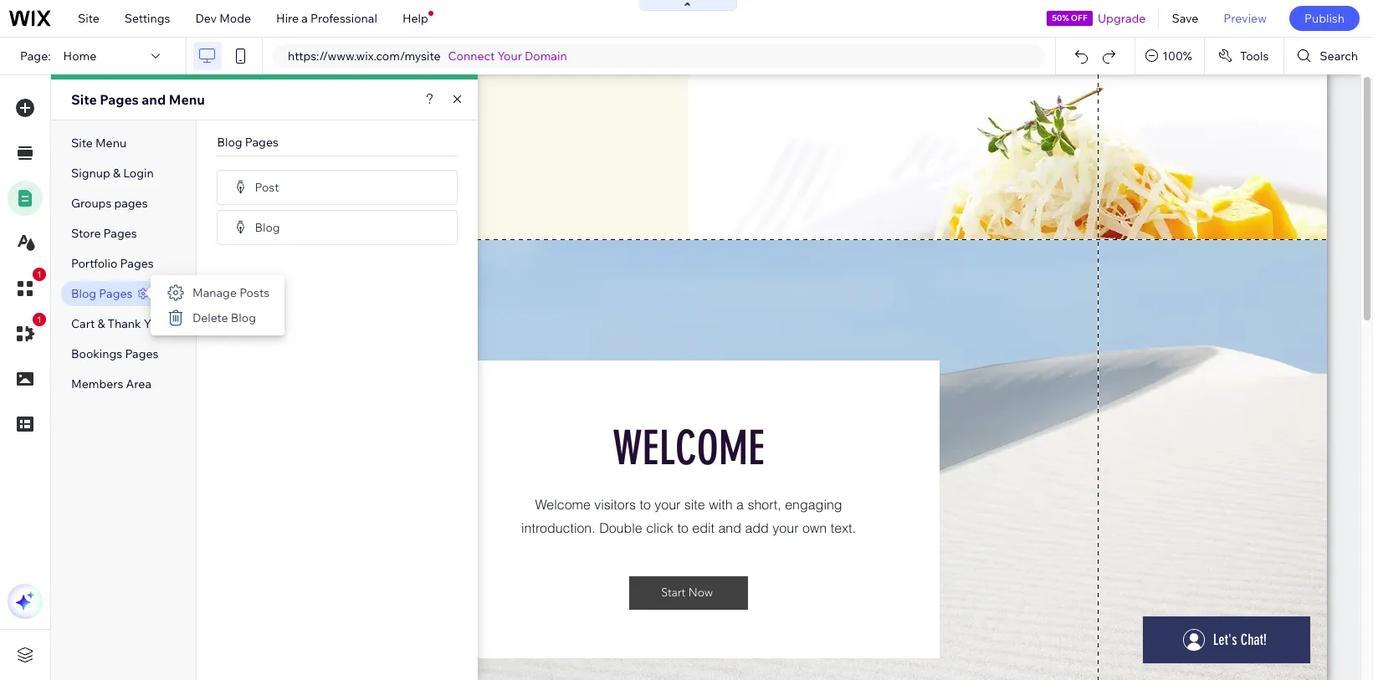 Task type: locate. For each thing, give the bounding box(es) containing it.
0 vertical spatial blog pages
[[217, 135, 279, 150]]

pages right "portfolio"
[[120, 256, 154, 271]]

delete blog
[[193, 311, 256, 326]]

site down home
[[71, 91, 97, 108]]

1 vertical spatial site
[[71, 91, 97, 108]]

site menu
[[71, 136, 127, 151]]

1 horizontal spatial menu
[[169, 91, 205, 108]]

preview
[[1224, 11, 1267, 26]]

menu
[[169, 91, 205, 108], [95, 136, 127, 151]]

area
[[126, 377, 152, 392]]

off
[[1071, 13, 1088, 23]]

dev mode
[[195, 11, 251, 26]]

0 horizontal spatial blog pages
[[71, 286, 133, 301]]

settings
[[125, 11, 170, 26]]

site
[[78, 11, 99, 26], [71, 91, 97, 108], [71, 136, 93, 151]]

publish
[[1305, 11, 1345, 26]]

1 vertical spatial blog pages
[[71, 286, 133, 301]]

2 vertical spatial site
[[71, 136, 93, 151]]

post
[[255, 180, 279, 195]]

menu up the signup & login on the top left of the page
[[95, 136, 127, 151]]

0 vertical spatial menu
[[169, 91, 205, 108]]

1 horizontal spatial &
[[113, 166, 121, 181]]

& right cart
[[97, 316, 105, 332]]

help
[[403, 11, 428, 26]]

tools button
[[1205, 38, 1285, 75]]

manage
[[193, 285, 237, 301]]

0 horizontal spatial &
[[97, 316, 105, 332]]

0 horizontal spatial menu
[[95, 136, 127, 151]]

site up home
[[78, 11, 99, 26]]

1 vertical spatial menu
[[95, 136, 127, 151]]

bookings pages
[[71, 347, 159, 362]]

hire a professional
[[276, 11, 377, 26]]

save
[[1172, 11, 1199, 26]]

blog pages down "portfolio"
[[71, 286, 133, 301]]

blog pages
[[217, 135, 279, 150], [71, 286, 133, 301]]

professional
[[311, 11, 377, 26]]

0 vertical spatial &
[[113, 166, 121, 181]]

blog pages up the post
[[217, 135, 279, 150]]

pages up the area
[[125, 347, 159, 362]]

site up signup
[[71, 136, 93, 151]]

blog
[[217, 135, 242, 150], [255, 220, 280, 235], [71, 286, 96, 301], [231, 311, 256, 326]]

& for cart
[[97, 316, 105, 332]]

0 vertical spatial site
[[78, 11, 99, 26]]

pages
[[100, 91, 139, 108], [245, 135, 279, 150], [103, 226, 137, 241], [120, 256, 154, 271], [99, 286, 133, 301], [125, 347, 159, 362]]

you
[[144, 316, 164, 332]]

save button
[[1160, 0, 1212, 37]]

and
[[142, 91, 166, 108]]

&
[[113, 166, 121, 181], [97, 316, 105, 332]]

portfolio
[[71, 256, 118, 271]]

publish button
[[1290, 6, 1360, 31]]

100% button
[[1136, 38, 1205, 75]]

50% off
[[1052, 13, 1088, 23]]

50%
[[1052, 13, 1070, 23]]

menu right and
[[169, 91, 205, 108]]

hire
[[276, 11, 299, 26]]

home
[[63, 49, 97, 64]]

manage posts
[[193, 285, 270, 301]]

site for site pages and menu
[[71, 91, 97, 108]]

your
[[498, 49, 522, 64]]

members
[[71, 377, 123, 392]]

store pages
[[71, 226, 137, 241]]

& left login
[[113, 166, 121, 181]]

100%
[[1163, 49, 1193, 64]]

1 vertical spatial &
[[97, 316, 105, 332]]

site for site menu
[[71, 136, 93, 151]]

thank
[[108, 316, 141, 332]]

pages up cart & thank you
[[99, 286, 133, 301]]



Task type: vqa. For each thing, say whether or not it's contained in the screenshot.
Dev Mode
yes



Task type: describe. For each thing, give the bounding box(es) containing it.
login
[[123, 166, 154, 181]]

pages
[[114, 196, 148, 211]]

groups
[[71, 196, 112, 211]]

pages up portfolio pages
[[103, 226, 137, 241]]

connect
[[448, 49, 495, 64]]

dev
[[195, 11, 217, 26]]

signup
[[71, 166, 110, 181]]

preview button
[[1212, 0, 1280, 37]]

search button
[[1285, 38, 1374, 75]]

members area
[[71, 377, 152, 392]]

tools
[[1241, 49, 1269, 64]]

search
[[1321, 49, 1359, 64]]

pages left and
[[100, 91, 139, 108]]

posts
[[240, 285, 270, 301]]

mode
[[219, 11, 251, 26]]

pages up the post
[[245, 135, 279, 150]]

delete
[[193, 311, 228, 326]]

upgrade
[[1098, 11, 1146, 26]]

a
[[302, 11, 308, 26]]

domain
[[525, 49, 567, 64]]

cart & thank you
[[71, 316, 164, 332]]

site for site
[[78, 11, 99, 26]]

1 horizontal spatial blog pages
[[217, 135, 279, 150]]

bookings
[[71, 347, 122, 362]]

cart
[[71, 316, 95, 332]]

& for signup
[[113, 166, 121, 181]]

https://www.wix.com/mysite connect your domain
[[288, 49, 567, 64]]

site pages and menu
[[71, 91, 205, 108]]

https://www.wix.com/mysite
[[288, 49, 441, 64]]

signup & login
[[71, 166, 154, 181]]

groups pages
[[71, 196, 148, 211]]

portfolio pages
[[71, 256, 154, 271]]

store
[[71, 226, 101, 241]]



